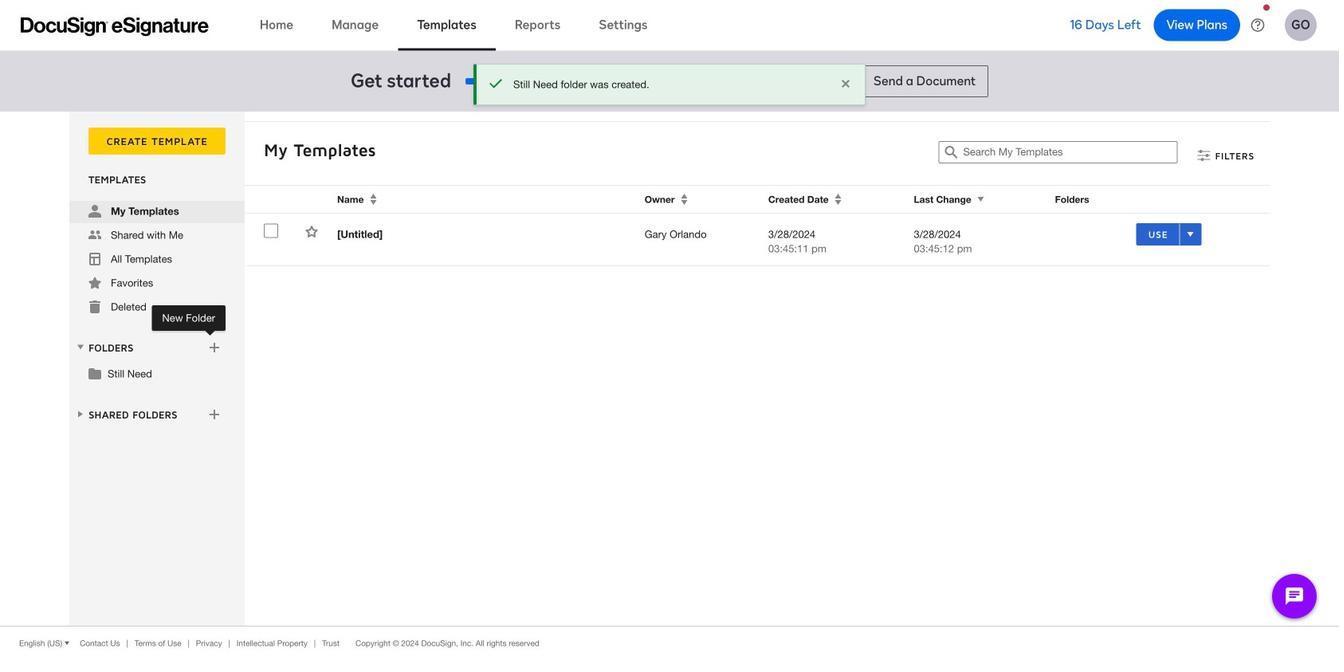Task type: locate. For each thing, give the bounding box(es) containing it.
more info region
[[0, 626, 1340, 660]]

status
[[514, 77, 829, 92]]

templates image
[[89, 253, 101, 266]]

trash image
[[89, 301, 101, 313]]

secondary navigation region
[[69, 112, 1274, 626]]

view shared folders image
[[74, 408, 87, 421]]

tooltip
[[152, 305, 226, 331]]

add [untitled] to favorites image
[[305, 225, 318, 238]]

user image
[[89, 205, 101, 218]]



Task type: vqa. For each thing, say whether or not it's contained in the screenshot.
templates "IMAGE"
yes



Task type: describe. For each thing, give the bounding box(es) containing it.
tooltip inside secondary navigation region
[[152, 305, 226, 331]]

folder image
[[89, 367, 101, 380]]

docusign esignature image
[[21, 17, 209, 36]]

star filled image
[[89, 277, 101, 289]]

view folders image
[[74, 341, 87, 354]]

shared image
[[89, 229, 101, 242]]

Search My Templates text field
[[964, 142, 1178, 163]]



